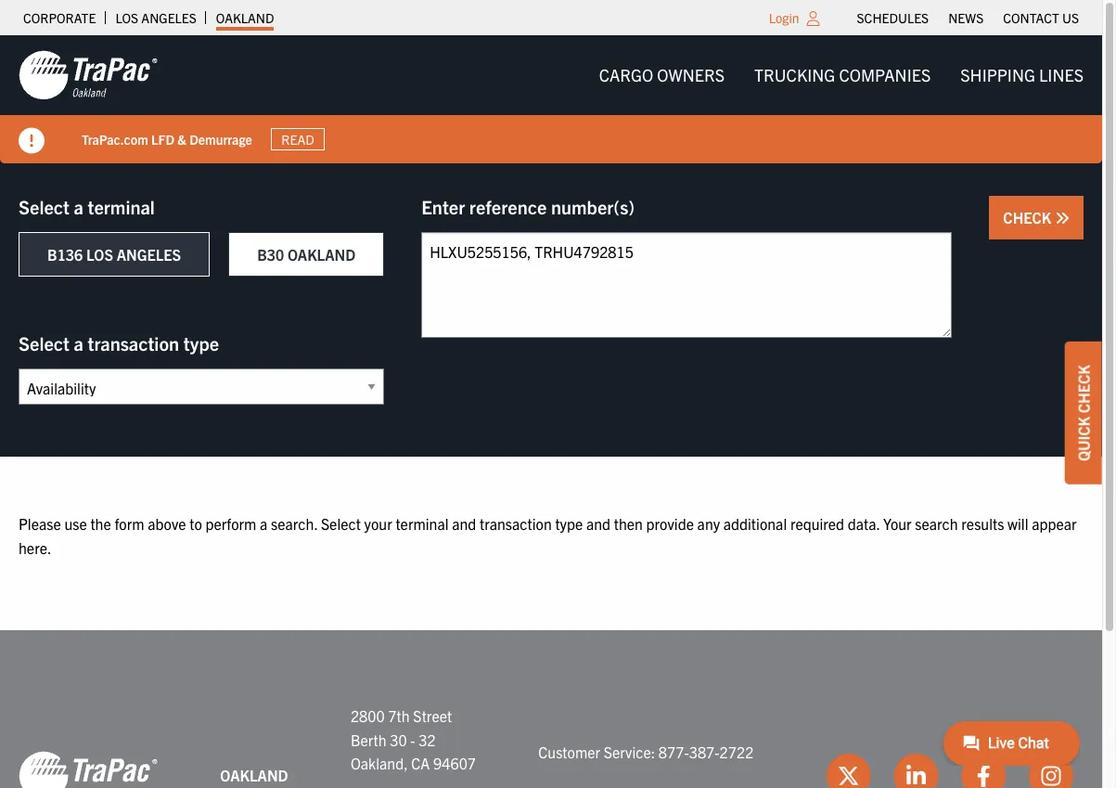 Task type: describe. For each thing, give the bounding box(es) containing it.
corporate
[[23, 9, 96, 26]]

387-
[[690, 742, 720, 761]]

1 oakland image from the top
[[19, 49, 158, 101]]

here.
[[19, 538, 52, 557]]

&
[[178, 131, 187, 147]]

your
[[364, 514, 392, 533]]

berth
[[351, 730, 387, 749]]

30
[[390, 730, 407, 749]]

to
[[190, 514, 202, 533]]

companies
[[840, 64, 931, 85]]

-
[[411, 730, 416, 749]]

7th
[[388, 707, 410, 725]]

read link
[[271, 128, 325, 151]]

lfd
[[151, 131, 175, 147]]

your
[[884, 514, 912, 533]]

customer service: 877-387-2722
[[539, 742, 754, 761]]

los angeles
[[115, 9, 197, 26]]

b30 oakland
[[257, 245, 356, 264]]

oakland,
[[351, 754, 408, 773]]

a for transaction
[[74, 331, 83, 355]]

Enter reference number(s) text field
[[422, 232, 953, 338]]

any
[[698, 514, 720, 533]]

select a transaction type
[[19, 331, 219, 355]]

required
[[791, 514, 845, 533]]

owners
[[658, 64, 725, 85]]

provide
[[647, 514, 694, 533]]

select a terminal
[[19, 195, 155, 218]]

check button
[[990, 196, 1084, 240]]

use
[[64, 514, 87, 533]]

contact
[[1004, 9, 1060, 26]]

data.
[[848, 514, 880, 533]]

shipping
[[961, 64, 1036, 85]]

check inside "button"
[[1004, 208, 1056, 227]]

news
[[949, 9, 984, 26]]

b136 los angeles
[[47, 245, 181, 264]]

schedules link
[[857, 5, 929, 31]]

cargo owners link
[[584, 56, 740, 94]]

light image
[[807, 11, 820, 26]]

enter
[[422, 195, 465, 218]]

2 and from the left
[[587, 514, 611, 533]]

then
[[614, 514, 643, 533]]

2800 7th street berth 30 - 32 oakland, ca 94607
[[351, 707, 476, 773]]

login
[[769, 9, 800, 26]]

the
[[90, 514, 111, 533]]

oakland image inside footer
[[19, 750, 158, 788]]

0 vertical spatial type
[[184, 331, 219, 355]]

0 vertical spatial oakland
[[216, 9, 274, 26]]

will
[[1008, 514, 1029, 533]]

banner containing cargo owners
[[0, 35, 1117, 163]]

customer
[[539, 742, 601, 761]]

additional
[[724, 514, 787, 533]]

above
[[148, 514, 186, 533]]

demurrage
[[190, 131, 252, 147]]

lines
[[1040, 64, 1084, 85]]

form
[[115, 514, 144, 533]]

0 vertical spatial angeles
[[141, 9, 197, 26]]



Task type: locate. For each thing, give the bounding box(es) containing it.
ca
[[412, 754, 430, 773]]

footer containing 2800 7th street
[[0, 631, 1103, 788]]

2 vertical spatial select
[[321, 514, 361, 533]]

select for select a terminal
[[19, 195, 70, 218]]

trucking companies link
[[740, 56, 946, 94]]

please
[[19, 514, 61, 533]]

1 horizontal spatial check
[[1075, 365, 1094, 413]]

trucking
[[755, 64, 836, 85]]

2800
[[351, 707, 385, 725]]

menu bar containing cargo owners
[[584, 56, 1099, 94]]

transaction
[[88, 331, 179, 355], [480, 514, 552, 533]]

contact us link
[[1004, 5, 1080, 31]]

0 vertical spatial check
[[1004, 208, 1056, 227]]

1 horizontal spatial transaction
[[480, 514, 552, 533]]

news link
[[949, 5, 984, 31]]

a up b136
[[74, 195, 83, 218]]

and left then
[[587, 514, 611, 533]]

oakland image
[[19, 49, 158, 101], [19, 750, 158, 788]]

angeles
[[141, 9, 197, 26], [117, 245, 181, 264]]

terminal up b136 los angeles
[[88, 195, 155, 218]]

quick check link
[[1066, 341, 1103, 484]]

1 vertical spatial select
[[19, 331, 70, 355]]

1 vertical spatial angeles
[[117, 245, 181, 264]]

cargo owners
[[599, 64, 725, 85]]

a left search.
[[260, 514, 268, 533]]

oakland
[[216, 9, 274, 26], [288, 245, 356, 264], [220, 766, 288, 785]]

enter reference number(s)
[[422, 195, 635, 218]]

angeles down the select a terminal
[[117, 245, 181, 264]]

select left your
[[321, 514, 361, 533]]

contact us
[[1004, 9, 1080, 26]]

menu bar down light image
[[584, 56, 1099, 94]]

select down b136
[[19, 331, 70, 355]]

shipping lines link
[[946, 56, 1099, 94]]

2722
[[720, 742, 754, 761]]

0 horizontal spatial check
[[1004, 208, 1056, 227]]

1 vertical spatial type
[[555, 514, 583, 533]]

1 vertical spatial menu bar
[[584, 56, 1099, 94]]

trapac.com
[[82, 131, 148, 147]]

b30
[[257, 245, 284, 264]]

1 horizontal spatial los
[[115, 9, 138, 26]]

banner
[[0, 35, 1117, 163]]

94607
[[434, 754, 476, 773]]

0 horizontal spatial transaction
[[88, 331, 179, 355]]

select inside please use the form above to perform a search. select your terminal and transaction type and then provide any additional required data. your search results will appear here. quick check
[[321, 514, 361, 533]]

corporate link
[[23, 5, 96, 31]]

a
[[74, 195, 83, 218], [74, 331, 83, 355], [260, 514, 268, 533]]

perform
[[206, 514, 257, 533]]

please use the form above to perform a search. select your terminal and transaction type and then provide any additional required data. your search results will appear here. quick check
[[19, 365, 1094, 557]]

trapac.com lfd & demurrage
[[82, 131, 252, 147]]

solid image inside the check "button"
[[1056, 211, 1070, 226]]

check inside please use the form above to perform a search. select your terminal and transaction type and then provide any additional required data. your search results will appear here. quick check
[[1075, 365, 1094, 413]]

select for select a transaction type
[[19, 331, 70, 355]]

select
[[19, 195, 70, 218], [19, 331, 70, 355], [321, 514, 361, 533]]

0 horizontal spatial and
[[452, 514, 476, 533]]

0 horizontal spatial terminal
[[88, 195, 155, 218]]

transaction inside please use the form above to perform a search. select your terminal and transaction type and then provide any additional required data. your search results will appear here. quick check
[[480, 514, 552, 533]]

schedules
[[857, 9, 929, 26]]

footer
[[0, 631, 1103, 788]]

terminal inside please use the form above to perform a search. select your terminal and transaction type and then provide any additional required data. your search results will appear here. quick check
[[396, 514, 449, 533]]

shipping lines
[[961, 64, 1084, 85]]

1 horizontal spatial solid image
[[1056, 211, 1070, 226]]

0 horizontal spatial los
[[86, 245, 113, 264]]

los
[[115, 9, 138, 26], [86, 245, 113, 264]]

a for terminal
[[74, 195, 83, 218]]

oakland link
[[216, 5, 274, 31]]

angeles left oakland link
[[141, 9, 197, 26]]

los right corporate link on the left top of page
[[115, 9, 138, 26]]

menu bar up shipping
[[848, 5, 1089, 31]]

0 vertical spatial oakland image
[[19, 49, 158, 101]]

0 horizontal spatial solid image
[[19, 128, 45, 154]]

select up b136
[[19, 195, 70, 218]]

menu bar
[[848, 5, 1089, 31], [584, 56, 1099, 94]]

service:
[[604, 742, 656, 761]]

a down b136
[[74, 331, 83, 355]]

0 vertical spatial terminal
[[88, 195, 155, 218]]

0 vertical spatial select
[[19, 195, 70, 218]]

and
[[452, 514, 476, 533], [587, 514, 611, 533]]

terminal
[[88, 195, 155, 218], [396, 514, 449, 533]]

quick
[[1075, 416, 1094, 461]]

0 vertical spatial a
[[74, 195, 83, 218]]

reference
[[470, 195, 547, 218]]

1 vertical spatial terminal
[[396, 514, 449, 533]]

1 horizontal spatial type
[[555, 514, 583, 533]]

32
[[419, 730, 436, 749]]

los angeles link
[[115, 5, 197, 31]]

a inside please use the form above to perform a search. select your terminal and transaction type and then provide any additional required data. your search results will appear here. quick check
[[260, 514, 268, 533]]

1 horizontal spatial and
[[587, 514, 611, 533]]

los right b136
[[86, 245, 113, 264]]

street
[[413, 707, 452, 725]]

menu bar containing schedules
[[848, 5, 1089, 31]]

us
[[1063, 9, 1080, 26]]

search.
[[271, 514, 318, 533]]

type
[[184, 331, 219, 355], [555, 514, 583, 533]]

1 vertical spatial oakland
[[288, 245, 356, 264]]

type inside please use the form above to perform a search. select your terminal and transaction type and then provide any additional required data. your search results will appear here. quick check
[[555, 514, 583, 533]]

1 vertical spatial a
[[74, 331, 83, 355]]

results
[[962, 514, 1005, 533]]

1 and from the left
[[452, 514, 476, 533]]

0 vertical spatial transaction
[[88, 331, 179, 355]]

search
[[916, 514, 959, 533]]

cargo
[[599, 64, 654, 85]]

1 vertical spatial oakland image
[[19, 750, 158, 788]]

terminal right your
[[396, 514, 449, 533]]

0 horizontal spatial type
[[184, 331, 219, 355]]

0 vertical spatial solid image
[[19, 128, 45, 154]]

check
[[1004, 208, 1056, 227], [1075, 365, 1094, 413]]

2 vertical spatial a
[[260, 514, 268, 533]]

solid image
[[19, 128, 45, 154], [1056, 211, 1070, 226]]

1 vertical spatial check
[[1075, 365, 1094, 413]]

login link
[[769, 9, 800, 26]]

0 vertical spatial menu bar
[[848, 5, 1089, 31]]

0 vertical spatial los
[[115, 9, 138, 26]]

number(s)
[[551, 195, 635, 218]]

read
[[282, 131, 314, 148]]

1 horizontal spatial terminal
[[396, 514, 449, 533]]

1 vertical spatial solid image
[[1056, 211, 1070, 226]]

2 vertical spatial oakland
[[220, 766, 288, 785]]

b136
[[47, 245, 83, 264]]

1 vertical spatial transaction
[[480, 514, 552, 533]]

877-
[[659, 742, 690, 761]]

and right your
[[452, 514, 476, 533]]

1 vertical spatial los
[[86, 245, 113, 264]]

trucking companies
[[755, 64, 931, 85]]

2 oakland image from the top
[[19, 750, 158, 788]]

appear
[[1032, 514, 1077, 533]]



Task type: vqa. For each thing, say whether or not it's contained in the screenshot.
Create
no



